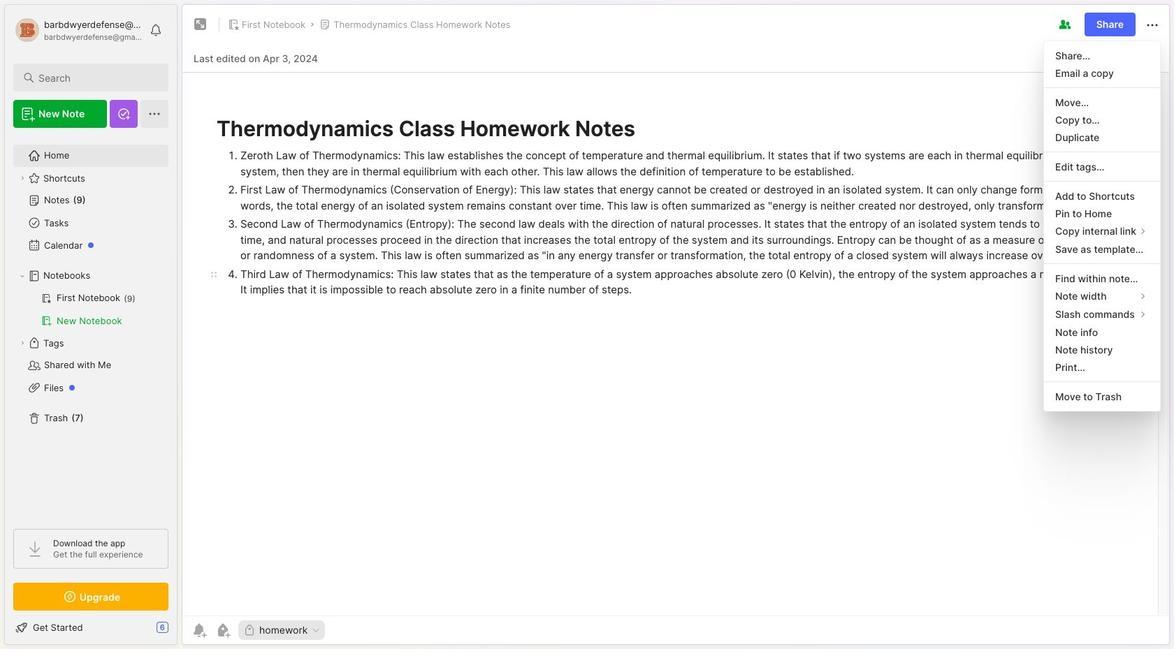 Task type: vqa. For each thing, say whether or not it's contained in the screenshot.
Expand Tags image
yes



Task type: locate. For each thing, give the bounding box(es) containing it.
main element
[[0, 0, 182, 649]]

None search field
[[38, 69, 156, 86]]

add tag image
[[215, 622, 231, 639]]

Slash commands field
[[1044, 305, 1160, 323]]

Search text field
[[38, 71, 156, 85]]

dropdown list menu
[[1044, 47, 1160, 405]]

group inside the main element
[[13, 287, 168, 332]]

more actions image
[[1144, 17, 1161, 33]]

group
[[13, 287, 168, 332]]

expand tags image
[[18, 339, 27, 347]]

expand notebooks image
[[18, 272, 27, 280]]

More actions field
[[1144, 15, 1161, 33]]

tree
[[5, 136, 177, 516]]



Task type: describe. For each thing, give the bounding box(es) containing it.
none search field inside the main element
[[38, 69, 156, 86]]

note window element
[[182, 4, 1170, 649]]

click to collapse image
[[176, 623, 187, 640]]

Copy internal link field
[[1044, 222, 1160, 240]]

add a reminder image
[[191, 622, 208, 639]]

Help and Learning task checklist field
[[5, 616, 177, 639]]

expand note image
[[192, 16, 209, 33]]

tree inside the main element
[[5, 136, 177, 516]]

Account field
[[13, 16, 143, 44]]

homework Tag actions field
[[308, 625, 321, 635]]

Note Editor text field
[[182, 72, 1169, 616]]

Note width field
[[1044, 287, 1160, 305]]



